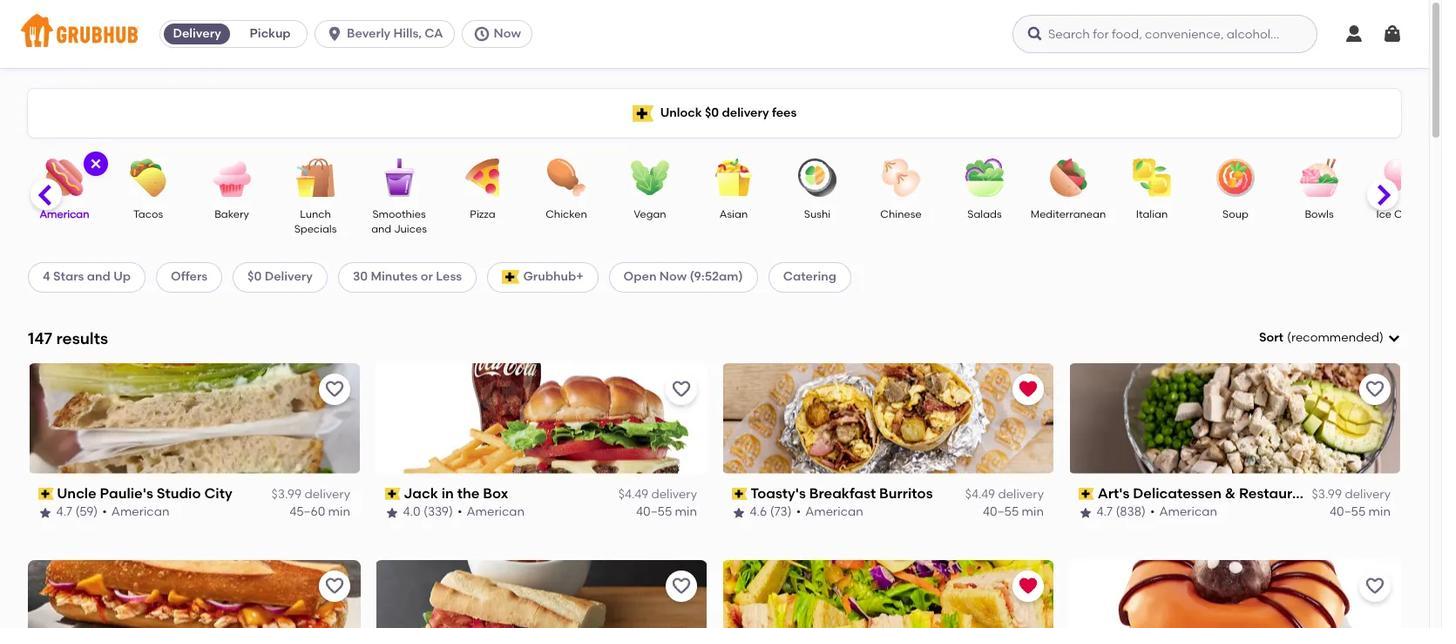 Task type: locate. For each thing, give the bounding box(es) containing it.
0 horizontal spatial 40–55
[[636, 505, 672, 520]]

fees
[[772, 105, 797, 120]]

american for jack in the box
[[467, 505, 525, 520]]

restaurant
[[1239, 485, 1316, 502]]

star icon image left 4.7 (59)
[[38, 506, 52, 520]]

1 saved restaurant button from the top
[[1013, 374, 1044, 405]]

grubhub plus flag logo image left the grubhub+
[[502, 271, 520, 284]]

now
[[494, 26, 521, 41], [659, 270, 687, 284]]

1 $3.99 delivery from the left
[[272, 487, 350, 502]]

• for breakfast
[[797, 505, 801, 520]]

pizza image
[[452, 159, 513, 197]]

1 vertical spatial grubhub plus flag logo image
[[502, 271, 520, 284]]

less
[[436, 270, 462, 284]]

american down uncle paulie's studio city
[[112, 505, 170, 520]]

1 horizontal spatial 4.7
[[1097, 505, 1113, 520]]

svg image
[[326, 25, 343, 43], [473, 25, 490, 43], [1026, 25, 1044, 43], [89, 157, 103, 171]]

star icon image left 4.7 (838)
[[1079, 506, 1093, 520]]

$0 right the 'offers'
[[248, 270, 262, 284]]

• american down uncle paulie's studio city
[[103, 505, 170, 520]]

None field
[[1259, 329, 1401, 347]]

grubhub plus flag logo image left unlock
[[632, 105, 653, 122]]

• down jack in the box
[[458, 505, 463, 520]]

0 horizontal spatial $4.49 delivery
[[618, 487, 697, 502]]

american
[[40, 208, 89, 220], [112, 505, 170, 520], [467, 505, 525, 520], [806, 505, 864, 520], [1160, 505, 1218, 520]]

subscription pass image left toasty's
[[732, 488, 747, 500]]

jack in the box
[[404, 485, 509, 502]]

2 saved restaurant button from the top
[[1013, 570, 1044, 602]]

4.7 down art's
[[1097, 505, 1113, 520]]

4 stars and up
[[43, 270, 131, 284]]

2 • american from the left
[[458, 505, 525, 520]]

• for delicatessen
[[1151, 505, 1155, 520]]

40–55 for jack in the box
[[636, 505, 672, 520]]

beverly
[[347, 26, 391, 41]]

1 • from the left
[[103, 505, 107, 520]]

40–55 min for toasty's breakfast burritos
[[983, 505, 1044, 520]]

1 vertical spatial and
[[87, 270, 111, 284]]

• american down box
[[458, 505, 525, 520]]

1 horizontal spatial $4.49 delivery
[[965, 487, 1044, 502]]

• american down delicatessen
[[1151, 505, 1218, 520]]

toasty's
[[751, 485, 806, 502]]

specials
[[294, 223, 337, 236]]

0 horizontal spatial subscription pass image
[[38, 488, 54, 500]]

bowls
[[1305, 208, 1334, 220]]

$3.99 delivery
[[272, 487, 350, 502], [1312, 487, 1391, 502]]

1 horizontal spatial 40–55 min
[[983, 505, 1044, 520]]

and
[[371, 223, 391, 236], [87, 270, 111, 284]]

40–55 min for art's delicatessen & restaurant
[[1330, 505, 1391, 520]]

2 $3.99 from the left
[[1312, 487, 1342, 502]]

saved restaurant button for jinky's cafe logo at right bottom
[[1013, 570, 1044, 602]]

• for paulie's
[[103, 505, 107, 520]]

4.7 (59)
[[57, 505, 98, 520]]

1 horizontal spatial $0
[[705, 105, 719, 120]]

Search for food, convenience, alcohol... search field
[[1013, 15, 1318, 53]]

$4.49 delivery
[[618, 487, 697, 502], [965, 487, 1044, 502]]

breakfast
[[810, 485, 876, 502]]

1 40–55 from the left
[[636, 505, 672, 520]]

delivery
[[722, 105, 769, 120], [304, 487, 350, 502], [651, 487, 697, 502], [998, 487, 1044, 502], [1345, 487, 1391, 502]]

grubhub plus flag logo image
[[632, 105, 653, 122], [502, 271, 520, 284]]

&
[[1225, 485, 1236, 502]]

0 horizontal spatial $3.99
[[272, 487, 302, 502]]

chinese image
[[871, 159, 932, 197]]

now right open at the top left
[[659, 270, 687, 284]]

$4.49
[[618, 487, 648, 502], [965, 487, 995, 502]]

30 minutes or less
[[353, 270, 462, 284]]

0 horizontal spatial 4.7
[[57, 505, 73, 520]]

0 horizontal spatial 40–55 min
[[636, 505, 697, 520]]

min
[[328, 505, 350, 520], [675, 505, 697, 520], [1022, 505, 1044, 520], [1369, 505, 1391, 520]]

0 horizontal spatial $4.49
[[618, 487, 648, 502]]

delivery for uncle paulie's studio city
[[304, 487, 350, 502]]

pickup button
[[234, 20, 307, 48]]

salads
[[968, 208, 1002, 220]]

and down the "smoothies"
[[371, 223, 391, 236]]

1 min from the left
[[328, 505, 350, 520]]

3 40–55 from the left
[[1330, 505, 1366, 520]]

• right the (73)
[[797, 505, 801, 520]]

1 vertical spatial now
[[659, 270, 687, 284]]

save this restaurant button
[[319, 374, 350, 405], [666, 374, 697, 405], [1359, 374, 1391, 405], [319, 570, 350, 602], [666, 570, 697, 602], [1359, 570, 1391, 602]]

save this restaurant image
[[671, 379, 692, 400], [1365, 379, 1386, 400], [1365, 576, 1386, 597]]

grubhub+
[[523, 270, 583, 284]]

sort ( recommended )
[[1259, 330, 1384, 345]]

4.7 left (59)
[[57, 505, 73, 520]]

• american for paulie's
[[103, 505, 170, 520]]

delivery
[[173, 26, 221, 41], [265, 270, 313, 284]]

(838)
[[1116, 505, 1146, 520]]

subscription pass image left uncle
[[38, 488, 54, 500]]

1 horizontal spatial subscription pass image
[[1079, 488, 1094, 500]]

lunch
[[300, 208, 331, 220]]

cream
[[1394, 208, 1430, 220]]

soup
[[1223, 208, 1249, 220]]

delivery down specials
[[265, 270, 313, 284]]

american for uncle paulie's studio city
[[112, 505, 170, 520]]

saved restaurant button
[[1013, 374, 1044, 405], [1013, 570, 1044, 602]]

subscription pass image
[[38, 488, 54, 500], [732, 488, 747, 500]]

1 horizontal spatial subscription pass image
[[732, 488, 747, 500]]

save this restaurant image for art's delicatessen & restaurant
[[1365, 379, 1386, 400]]

2 horizontal spatial 40–55 min
[[1330, 505, 1391, 520]]

star icon image left 4.0
[[385, 506, 399, 520]]

stars
[[53, 270, 84, 284]]

$3.99 for art's delicatessen & restaurant
[[1312, 487, 1342, 502]]

1 vertical spatial saved restaurant image
[[1018, 576, 1039, 597]]

0 horizontal spatial grubhub plus flag logo image
[[502, 271, 520, 284]]

3 • from the left
[[797, 505, 801, 520]]

0 horizontal spatial now
[[494, 26, 521, 41]]

0 vertical spatial and
[[371, 223, 391, 236]]

subscription pass image for toasty's breakfast burritos
[[732, 488, 747, 500]]

now right ca
[[494, 26, 521, 41]]

delivery for toasty's breakfast burritos
[[998, 487, 1044, 502]]

box
[[483, 485, 509, 502]]

hills,
[[393, 26, 422, 41]]

3 star icon image from the left
[[732, 506, 746, 520]]

delivery inside button
[[173, 26, 221, 41]]

$0 right unlock
[[705, 105, 719, 120]]

beverly hills, ca
[[347, 26, 443, 41]]

delivery for jack in the box
[[651, 487, 697, 502]]

2 $4.49 from the left
[[965, 487, 995, 502]]

svg image inside field
[[1387, 331, 1401, 345]]

3 min from the left
[[1022, 505, 1044, 520]]

1 vertical spatial delivery
[[265, 270, 313, 284]]

2 horizontal spatial 40–55
[[1330, 505, 1366, 520]]

save this restaurant button for the uncle paulie's studio city logo
[[319, 374, 350, 405]]

ice cream image
[[1372, 159, 1433, 197]]

$4.49 delivery for toasty's breakfast burritos
[[965, 487, 1044, 502]]

0 vertical spatial grubhub plus flag logo image
[[632, 105, 653, 122]]

2 4.7 from the left
[[1097, 505, 1113, 520]]

1 horizontal spatial $3.99 delivery
[[1312, 487, 1391, 502]]

2 subscription pass image from the left
[[732, 488, 747, 500]]

0 horizontal spatial $3.99 delivery
[[272, 487, 350, 502]]

1 $4.49 from the left
[[618, 487, 648, 502]]

delivery left pickup
[[173, 26, 221, 41]]

0 horizontal spatial subscription pass image
[[385, 488, 401, 500]]

4 min from the left
[[1369, 505, 1391, 520]]

save this restaurant button for jack in the box logo
[[666, 374, 697, 405]]

• right (59)
[[103, 505, 107, 520]]

• right (838)
[[1151, 505, 1155, 520]]

1 horizontal spatial and
[[371, 223, 391, 236]]

vegan image
[[620, 159, 681, 197]]

45–60
[[289, 505, 325, 520]]

bakery
[[214, 208, 249, 220]]

sort
[[1259, 330, 1284, 345]]

2 40–55 min from the left
[[983, 505, 1044, 520]]

2 subscription pass image from the left
[[1079, 488, 1094, 500]]

2 • from the left
[[458, 505, 463, 520]]

2 star icon image from the left
[[385, 506, 399, 520]]

uncle
[[57, 485, 97, 502]]

0 vertical spatial delivery
[[173, 26, 221, 41]]

subscription pass image left art's
[[1079, 488, 1094, 500]]

4 star icon image from the left
[[1079, 506, 1093, 520]]

svg image
[[1344, 24, 1365, 44], [1382, 24, 1403, 44], [1387, 331, 1401, 345]]

2 saved restaurant image from the top
[[1018, 576, 1039, 597]]

paulie's
[[100, 485, 154, 502]]

american down box
[[467, 505, 525, 520]]

1 horizontal spatial $4.49
[[965, 487, 995, 502]]

american down delicatessen
[[1160, 505, 1218, 520]]

3 • american from the left
[[797, 505, 864, 520]]

0 horizontal spatial delivery
[[173, 26, 221, 41]]

$3.99
[[272, 487, 302, 502], [1312, 487, 1342, 502]]

0 horizontal spatial $0
[[248, 270, 262, 284]]

0 vertical spatial saved restaurant button
[[1013, 374, 1044, 405]]

2 $3.99 delivery from the left
[[1312, 487, 1391, 502]]

save this restaurant image for the uncle paulie's studio city logo
[[324, 379, 345, 400]]

2 $4.49 delivery from the left
[[965, 487, 1044, 502]]

1 • american from the left
[[103, 505, 170, 520]]

subscription pass image left jack
[[385, 488, 401, 500]]

up
[[113, 270, 131, 284]]

american down toasty's breakfast burritos
[[806, 505, 864, 520]]

147
[[28, 328, 52, 348]]

$0
[[705, 105, 719, 120], [248, 270, 262, 284]]

$0 delivery
[[248, 270, 313, 284]]

salads image
[[954, 159, 1015, 197]]

1 4.7 from the left
[[57, 505, 73, 520]]

save this restaurant image
[[324, 379, 345, 400], [324, 576, 345, 597], [671, 576, 692, 597]]

1 vertical spatial saved restaurant button
[[1013, 570, 1044, 602]]

italian image
[[1121, 159, 1182, 197]]

4 • american from the left
[[1151, 505, 1218, 520]]

1 horizontal spatial grubhub plus flag logo image
[[632, 105, 653, 122]]

subscription pass image for uncle paulie's studio city
[[38, 488, 54, 500]]

0 vertical spatial now
[[494, 26, 521, 41]]

subscription pass image for art's delicatessen & restaurant
[[1079, 488, 1094, 500]]

asian image
[[703, 159, 764, 197]]

save this restaurant button for panera bread logo on the left bottom of the page
[[319, 570, 350, 602]]

subscription pass image
[[385, 488, 401, 500], [1079, 488, 1094, 500]]

grubhub plus flag logo image for unlock $0 delivery fees
[[632, 105, 653, 122]]

$4.49 for jack in the box
[[618, 487, 648, 502]]

$3.99 delivery for uncle paulie's studio city
[[272, 487, 350, 502]]

1 subscription pass image from the left
[[38, 488, 54, 500]]

1 subscription pass image from the left
[[385, 488, 401, 500]]

vegan
[[634, 208, 666, 220]]

1 horizontal spatial 40–55
[[983, 505, 1019, 520]]

saved restaurant image
[[1018, 379, 1039, 400], [1018, 576, 1039, 597]]

1 $4.49 delivery from the left
[[618, 487, 697, 502]]

0 vertical spatial saved restaurant image
[[1018, 379, 1039, 400]]

studio
[[157, 485, 201, 502]]

2 40–55 from the left
[[983, 505, 1019, 520]]

4 • from the left
[[1151, 505, 1155, 520]]

$3.99 delivery for art's delicatessen & restaurant
[[1312, 487, 1391, 502]]

• american down toasty's breakfast burritos
[[797, 505, 864, 520]]

40–55
[[636, 505, 672, 520], [983, 505, 1019, 520], [1330, 505, 1366, 520]]

4.6 (73)
[[750, 505, 792, 520]]

1 $3.99 from the left
[[272, 487, 302, 502]]

american down american image
[[40, 208, 89, 220]]

and left up at top
[[87, 270, 111, 284]]

art's delicatessen & restaurant logo image
[[1068, 363, 1401, 474]]

3 40–55 min from the left
[[1330, 505, 1391, 520]]

offers
[[171, 270, 207, 284]]

save this restaurant image for corner bakery logo
[[671, 576, 692, 597]]

1 40–55 min from the left
[[636, 505, 697, 520]]

1 star icon image from the left
[[38, 506, 52, 520]]

2 min from the left
[[675, 505, 697, 520]]

star icon image
[[38, 506, 52, 520], [385, 506, 399, 520], [732, 506, 746, 520], [1079, 506, 1093, 520]]

save this restaurant image for jack in the box
[[671, 379, 692, 400]]

saved restaurant image for jinky's cafe logo at right bottom
[[1018, 576, 1039, 597]]

subscription pass image for jack in the box
[[385, 488, 401, 500]]

0 horizontal spatial and
[[87, 270, 111, 284]]

jack in the box logo image
[[375, 363, 708, 474]]

1 horizontal spatial $3.99
[[1312, 487, 1342, 502]]

soup image
[[1205, 159, 1266, 197]]

40–55 for toasty's breakfast burritos
[[983, 505, 1019, 520]]

$4.49 for toasty's breakfast burritos
[[965, 487, 995, 502]]

star icon image left 4.6
[[732, 506, 746, 520]]

• american
[[103, 505, 170, 520], [458, 505, 525, 520], [797, 505, 864, 520], [1151, 505, 1218, 520]]

4.0 (339)
[[403, 505, 454, 520]]

4.7
[[57, 505, 73, 520], [1097, 505, 1113, 520]]

1 saved restaurant image from the top
[[1018, 379, 1039, 400]]



Task type: vqa. For each thing, say whether or not it's contained in the screenshot.
'DIRTY BIRD'
no



Task type: describe. For each thing, give the bounding box(es) containing it.
min for art's delicatessen & restaurant
[[1369, 505, 1391, 520]]

tacos
[[133, 208, 163, 220]]

min for uncle paulie's studio city
[[328, 505, 350, 520]]

40–55 min for jack in the box
[[636, 505, 697, 520]]

jinky's cafe logo image
[[723, 560, 1053, 628]]

1 vertical spatial $0
[[248, 270, 262, 284]]

recommended
[[1291, 330, 1379, 345]]

mediterranean image
[[1038, 159, 1099, 197]]

delivery button
[[160, 20, 234, 48]]

american for toasty's breakfast burritos
[[806, 505, 864, 520]]

jack
[[404, 485, 439, 502]]

catering
[[783, 270, 836, 284]]

(339)
[[424, 505, 454, 520]]

star icon image for uncle paulie's studio city
[[38, 506, 52, 520]]

or
[[421, 270, 433, 284]]

main navigation navigation
[[0, 0, 1429, 68]]

4.0
[[403, 505, 421, 520]]

chicken image
[[536, 159, 597, 197]]

smoothies and juices image
[[369, 159, 430, 197]]

delicatessen
[[1133, 485, 1222, 502]]

• american for breakfast
[[797, 505, 864, 520]]

svg image inside now button
[[473, 25, 490, 43]]

now button
[[461, 20, 539, 48]]

art's
[[1098, 485, 1130, 502]]

(73)
[[770, 505, 792, 520]]

panera bread logo image
[[28, 560, 361, 628]]

1 horizontal spatial delivery
[[265, 270, 313, 284]]

pickup
[[250, 26, 291, 41]]

sushi
[[804, 208, 831, 220]]

beverly hills, ca button
[[315, 20, 461, 48]]

bakery image
[[201, 159, 262, 197]]

ice cream
[[1376, 208, 1430, 220]]

save this restaurant image for panera bread logo on the left bottom of the page
[[324, 576, 345, 597]]

)
[[1379, 330, 1384, 345]]

svg image inside beverly hills, ca button
[[326, 25, 343, 43]]

unlock $0 delivery fees
[[660, 105, 797, 120]]

ca
[[425, 26, 443, 41]]

burritos
[[880, 485, 933, 502]]

corner bakery logo image
[[375, 560, 708, 628]]

tacos image
[[118, 159, 179, 197]]

4.7 (838)
[[1097, 505, 1146, 520]]

city
[[205, 485, 233, 502]]

uncle paulie's studio city
[[57, 485, 233, 502]]

toasty's breakfast burritos logo image
[[722, 363, 1054, 474]]

dunkin' logo image
[[1068, 560, 1401, 628]]

147 results
[[28, 328, 108, 348]]

$4.49 delivery for jack in the box
[[618, 487, 697, 502]]

minutes
[[371, 270, 418, 284]]

min for jack in the box
[[675, 505, 697, 520]]

american image
[[34, 159, 95, 197]]

chinese
[[880, 208, 922, 220]]

mediterranean
[[1031, 208, 1106, 220]]

and inside "smoothies and juices"
[[371, 223, 391, 236]]

1 horizontal spatial now
[[659, 270, 687, 284]]

now inside button
[[494, 26, 521, 41]]

asian
[[720, 208, 748, 220]]

4.7 for uncle paulie's studio city
[[57, 505, 73, 520]]

none field containing sort
[[1259, 329, 1401, 347]]

juices
[[394, 223, 427, 236]]

• american for in
[[458, 505, 525, 520]]

unlock
[[660, 105, 702, 120]]

italian
[[1136, 208, 1168, 220]]

in
[[442, 485, 454, 502]]

(9:52am)
[[690, 270, 743, 284]]

uncle paulie's studio city logo image
[[29, 363, 359, 474]]

(59)
[[76, 505, 98, 520]]

min for toasty's breakfast burritos
[[1022, 505, 1044, 520]]

smoothies and juices
[[371, 208, 427, 236]]

• american for delicatessen
[[1151, 505, 1218, 520]]

save this restaurant button for "art's delicatessen & restaurant logo"
[[1359, 374, 1391, 405]]

40–55 for art's delicatessen & restaurant
[[1330, 505, 1366, 520]]

toasty's breakfast burritos
[[751, 485, 933, 502]]

30
[[353, 270, 368, 284]]

ice
[[1376, 208, 1392, 220]]

$3.99 for uncle paulie's studio city
[[272, 487, 302, 502]]

pizza
[[470, 208, 496, 220]]

bowls image
[[1289, 159, 1350, 197]]

star icon image for jack in the box
[[385, 506, 399, 520]]

results
[[56, 328, 108, 348]]

saved restaurant button for toasty's breakfast burritos logo
[[1013, 374, 1044, 405]]

smoothies
[[372, 208, 426, 220]]

star icon image for toasty's breakfast burritos
[[732, 506, 746, 520]]

lunch specials image
[[285, 159, 346, 197]]

(
[[1287, 330, 1291, 345]]

0 vertical spatial $0
[[705, 105, 719, 120]]

4.7 for art's delicatessen & restaurant
[[1097, 505, 1113, 520]]

open now (9:52am)
[[624, 270, 743, 284]]

save this restaurant button for corner bakery logo
[[666, 570, 697, 602]]

45–60 min
[[289, 505, 350, 520]]

4
[[43, 270, 50, 284]]

delivery for art's delicatessen & restaurant
[[1345, 487, 1391, 502]]

saved restaurant image for toasty's breakfast burritos logo
[[1018, 379, 1039, 400]]

art's delicatessen & restaurant
[[1098, 485, 1316, 502]]

chicken
[[546, 208, 587, 220]]

lunch specials
[[294, 208, 337, 236]]

the
[[458, 485, 480, 502]]

• for in
[[458, 505, 463, 520]]

4.6
[[750, 505, 767, 520]]

open
[[624, 270, 657, 284]]

grubhub plus flag logo image for grubhub+
[[502, 271, 520, 284]]

star icon image for art's delicatessen & restaurant
[[1079, 506, 1093, 520]]

american for art's delicatessen & restaurant
[[1160, 505, 1218, 520]]

save this restaurant button for dunkin' logo
[[1359, 570, 1391, 602]]

sushi image
[[787, 159, 848, 197]]



